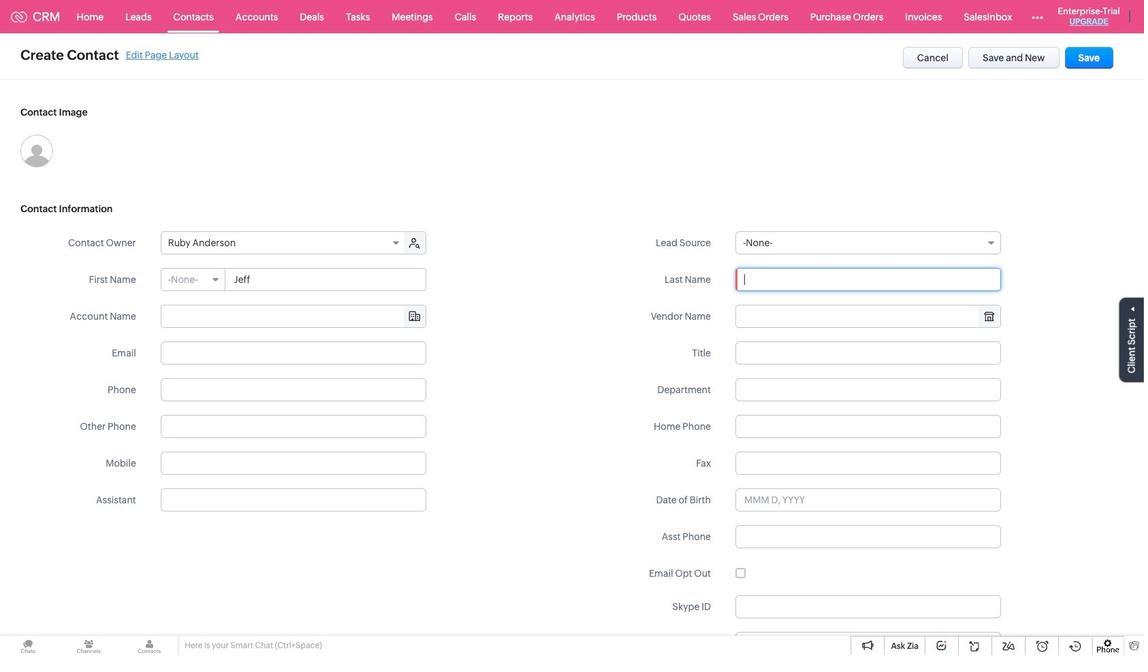 Task type: locate. For each thing, give the bounding box(es) containing it.
None text field
[[736, 268, 1001, 292], [161, 342, 426, 365], [161, 415, 426, 439], [161, 489, 426, 512], [736, 596, 1001, 619], [736, 268, 1001, 292], [161, 342, 426, 365], [161, 415, 426, 439], [161, 489, 426, 512], [736, 596, 1001, 619]]

logo image
[[11, 11, 27, 22]]

contacts image
[[121, 637, 177, 656]]

MMM D, YYYY text field
[[736, 489, 1001, 512]]

Other Modules field
[[1023, 6, 1053, 28]]

chats image
[[0, 637, 56, 656]]

create menu image
[[1140, 0, 1144, 33]]

image image
[[20, 135, 53, 168]]

None field
[[736, 232, 1001, 255], [161, 232, 405, 254], [161, 269, 225, 291], [161, 306, 426, 328], [736, 306, 1001, 328], [736, 232, 1001, 255], [161, 232, 405, 254], [161, 269, 225, 291], [161, 306, 426, 328], [736, 306, 1001, 328]]

None text field
[[226, 269, 426, 291], [161, 306, 426, 328], [736, 342, 1001, 365], [161, 379, 426, 402], [736, 379, 1001, 402], [736, 415, 1001, 439], [161, 452, 426, 475], [736, 452, 1001, 475], [736, 526, 1001, 549], [736, 633, 1001, 656], [226, 269, 426, 291], [161, 306, 426, 328], [736, 342, 1001, 365], [161, 379, 426, 402], [736, 379, 1001, 402], [736, 415, 1001, 439], [161, 452, 426, 475], [736, 452, 1001, 475], [736, 526, 1001, 549], [736, 633, 1001, 656]]



Task type: vqa. For each thing, say whether or not it's contained in the screenshot.
size field
no



Task type: describe. For each thing, give the bounding box(es) containing it.
channels image
[[61, 637, 117, 656]]



